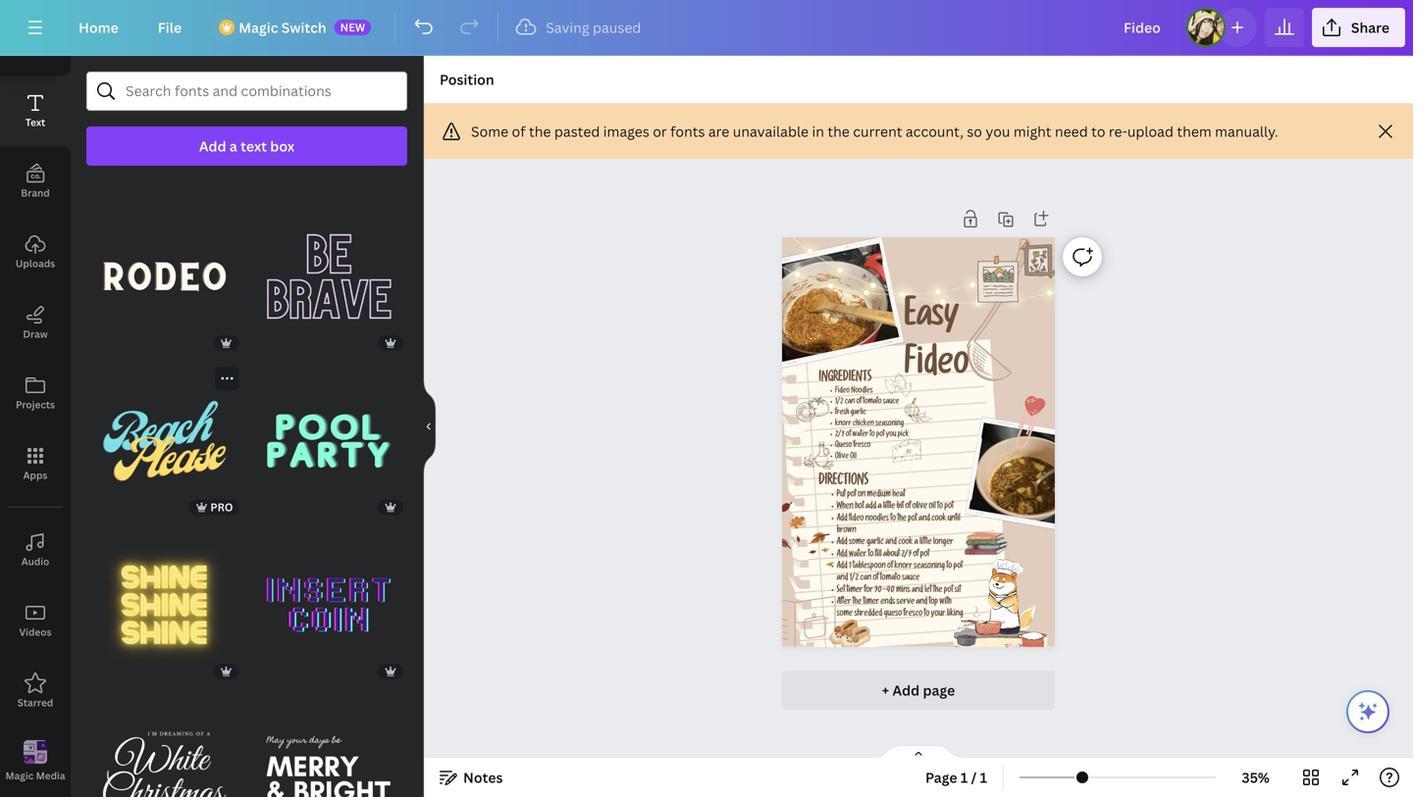 Task type: describe. For each thing, give the bounding box(es) containing it.
fresco inside "fideo noodles 1/2 can of tomato sauce fresh garlic knorr chicken seasoning 2/3 of water to pot you pick queso fresco olive oil"
[[853, 442, 870, 451]]

1 vertical spatial timer
[[863, 599, 879, 608]]

or
[[653, 122, 667, 141]]

media
[[36, 770, 65, 783]]

1 inside "put pot on medium heat when hot add a little bit of olive oil to pot add fideo noodles to the pot and cook until brown add some garlic and cook a little longer add water to fill about 2/3 of pot add 1 tablespoon of knorr seasoning to pot and 1/2 can of tomato sauce set timer for 30-40 mins and let the pot sit after the timer ends serve and top with some shredded queso fresco to your liking"
[[849, 563, 851, 572]]

0 vertical spatial cook
[[931, 515, 946, 524]]

fideo for fideo
[[904, 350, 969, 386]]

and down olive
[[918, 515, 930, 524]]

apps
[[23, 469, 47, 482]]

queso
[[835, 442, 852, 451]]

Design title text field
[[1108, 8, 1178, 47]]

videos button
[[0, 586, 71, 656]]

of down the about
[[887, 563, 893, 572]]

easy
[[904, 302, 959, 338]]

top
[[929, 599, 938, 608]]

home
[[79, 18, 119, 37]]

them
[[1177, 122, 1212, 141]]

noodles
[[851, 388, 873, 396]]

0 vertical spatial timer
[[846, 587, 862, 596]]

and up the about
[[885, 539, 897, 548]]

liking
[[947, 611, 963, 620]]

of right some
[[512, 122, 526, 141]]

directions
[[819, 476, 868, 490]]

grey line cookbook icon isolated on white background. cooking book icon. recipe book. fork and knife icons. cutlery symbol.  vector illustration image
[[754, 596, 835, 658]]

upload
[[1127, 122, 1174, 141]]

pot up sit
[[953, 563, 962, 572]]

sit
[[954, 587, 961, 596]]

fideo
[[849, 515, 864, 524]]

to left re-
[[1091, 122, 1105, 141]]

hot
[[855, 503, 864, 512]]

olive oil hand drawn image
[[803, 443, 834, 470]]

are
[[708, 122, 729, 141]]

add a text box button
[[86, 127, 407, 166]]

knorr inside "fideo noodles 1/2 can of tomato sauce fresh garlic knorr chicken seasoning 2/3 of water to pot you pick queso fresco olive oil"
[[835, 421, 851, 429]]

2/3 inside "fideo noodles 1/2 can of tomato sauce fresh garlic knorr chicken seasoning 2/3 of water to pot you pick queso fresco olive oil"
[[835, 432, 844, 440]]

bit
[[896, 503, 904, 512]]

let
[[924, 587, 932, 596]]

pro group
[[86, 363, 243, 519]]

projects button
[[0, 358, 71, 429]]

apps button
[[0, 429, 71, 499]]

olive
[[835, 453, 849, 462]]

tomato inside "fideo noodles 1/2 can of tomato sauce fresh garlic knorr chicken seasoning 2/3 of water to pot you pick queso fresco olive oil"
[[863, 399, 881, 407]]

page
[[925, 769, 957, 787]]

add a text box
[[199, 137, 294, 156]]

1 horizontal spatial a
[[878, 503, 881, 512]]

text
[[241, 137, 267, 156]]

page 1 / 1
[[925, 769, 987, 787]]

0 horizontal spatial little
[[883, 503, 895, 512]]

1 horizontal spatial 1
[[961, 769, 968, 787]]

you inside "fideo noodles 1/2 can of tomato sauce fresh garlic knorr chicken seasoning 2/3 of water to pot you pick queso fresco olive oil"
[[886, 432, 896, 440]]

0 vertical spatial you
[[986, 122, 1010, 141]]

ends
[[880, 599, 895, 608]]

longer
[[933, 539, 953, 548]]

magic for magic switch
[[239, 18, 278, 37]]

pot inside "fideo noodles 1/2 can of tomato sauce fresh garlic knorr chicken seasoning 2/3 of water to pot you pick queso fresco olive oil"
[[876, 432, 884, 440]]

audio
[[21, 555, 49, 569]]

fill
[[875, 551, 881, 560]]

fonts
[[670, 122, 705, 141]]

file button
[[142, 8, 197, 47]]

to left fill
[[868, 551, 873, 560]]

add
[[865, 503, 876, 512]]

magic media button
[[0, 727, 71, 798]]

queso
[[883, 611, 902, 620]]

1/2 inside "put pot on medium heat when hot add a little bit of olive oil to pot add fideo noodles to the pot and cook until brown add some garlic and cook a little longer add water to fill about 2/3 of pot add 1 tablespoon of knorr seasoning to pot and 1/2 can of tomato sauce set timer for 30-40 mins and let the pot sit after the timer ends serve and top with some shredded queso fresco to your liking"
[[849, 575, 858, 584]]

water inside "fideo noodles 1/2 can of tomato sauce fresh garlic knorr chicken seasoning 2/3 of water to pot you pick queso fresco olive oil"
[[852, 432, 868, 440]]

unavailable
[[733, 122, 809, 141]]

saving
[[546, 18, 589, 37]]

re-
[[1109, 122, 1127, 141]]

uploads
[[16, 257, 55, 270]]

+
[[882, 681, 889, 700]]

and up the set
[[836, 575, 848, 584]]

tablespoon
[[853, 563, 886, 572]]

the right in
[[828, 122, 850, 141]]

notes button
[[432, 762, 511, 794]]

file
[[158, 18, 182, 37]]

audio button
[[0, 515, 71, 586]]

0 horizontal spatial cook
[[898, 539, 913, 548]]

share button
[[1312, 8, 1405, 47]]

manually.
[[1215, 122, 1278, 141]]

show pages image
[[871, 745, 966, 760]]

your
[[931, 611, 945, 620]]

heat
[[892, 491, 905, 500]]

pot right the about
[[920, 551, 929, 560]]

to right oil
[[937, 503, 943, 512]]

page
[[923, 681, 955, 700]]

so
[[967, 122, 982, 141]]

serve
[[896, 599, 914, 608]]

new
[[340, 20, 365, 34]]

when
[[836, 503, 853, 512]]

brand
[[21, 186, 50, 200]]

some of the pasted images or fonts are unavailable in the current account, so you might need to re-upload them manually.
[[471, 122, 1278, 141]]

pot down olive
[[908, 515, 917, 524]]

need
[[1055, 122, 1088, 141]]

ingredients
[[819, 372, 871, 386]]

position
[[440, 70, 494, 89]]

+ add page
[[882, 681, 955, 700]]

saving paused status
[[507, 16, 651, 39]]

the right after
[[852, 599, 861, 608]]

can inside "put pot on medium heat when hot add a little bit of olive oil to pot add fideo noodles to the pot and cook until brown add some garlic and cook a little longer add water to fill about 2/3 of pot add 1 tablespoon of knorr seasoning to pot and 1/2 can of tomato sauce set timer for 30-40 mins and let the pot sit after the timer ends serve and top with some shredded queso fresco to your liking"
[[860, 575, 871, 584]]

elements button
[[0, 5, 71, 76]]

share
[[1351, 18, 1389, 37]]

0 vertical spatial some
[[849, 539, 865, 548]]

30-
[[874, 587, 886, 596]]

to down longer
[[946, 563, 952, 572]]

switch
[[281, 18, 326, 37]]

pot up until
[[944, 503, 953, 512]]

elements
[[13, 45, 58, 58]]

pot left sit
[[944, 587, 953, 596]]

home link
[[63, 8, 134, 47]]

to left your
[[924, 611, 929, 620]]



Task type: vqa. For each thing, say whether or not it's contained in the screenshot.
👋
no



Task type: locate. For each thing, give the bounding box(es) containing it.
0 horizontal spatial seasoning
[[875, 421, 904, 429]]

images
[[603, 122, 649, 141]]

1 vertical spatial 2/3
[[901, 551, 911, 560]]

to right noodles
[[890, 515, 896, 524]]

fideo inside "fideo noodles 1/2 can of tomato sauce fresh garlic knorr chicken seasoning 2/3 of water to pot you pick queso fresco olive oil"
[[835, 388, 850, 396]]

2 vertical spatial a
[[914, 539, 918, 548]]

garlic inside "fideo noodles 1/2 can of tomato sauce fresh garlic knorr chicken seasoning 2/3 of water to pot you pick queso fresco olive oil"
[[850, 410, 866, 418]]

tomato down noodles
[[863, 399, 881, 407]]

cook down oil
[[931, 515, 946, 524]]

2/3
[[835, 432, 844, 440], [901, 551, 911, 560]]

fresco up the oil
[[853, 442, 870, 451]]

1 horizontal spatial sauce
[[902, 575, 920, 584]]

1 vertical spatial you
[[886, 432, 896, 440]]

account,
[[906, 122, 964, 141]]

Search fonts and combinations search field
[[126, 73, 368, 110]]

1 horizontal spatial you
[[986, 122, 1010, 141]]

until
[[947, 515, 960, 524]]

cook
[[931, 515, 946, 524], [898, 539, 913, 548]]

1 horizontal spatial seasoning
[[914, 563, 945, 572]]

pro
[[210, 500, 233, 515]]

oil
[[929, 503, 936, 512]]

mins
[[896, 587, 910, 596]]

sauce down 'farfalle pasta illustration' image
[[883, 399, 899, 407]]

put
[[836, 491, 845, 500]]

some down after
[[836, 611, 853, 620]]

0 vertical spatial fresco
[[853, 442, 870, 451]]

garlic inside "put pot on medium heat when hot add a little bit of olive oil to pot add fideo noodles to the pot and cook until brown add some garlic and cook a little longer add water to fill about 2/3 of pot add 1 tablespoon of knorr seasoning to pot and 1/2 can of tomato sauce set timer for 30-40 mins and let the pot sit after the timer ends serve and top with some shredded queso fresco to your liking"
[[866, 539, 884, 548]]

0 vertical spatial sauce
[[883, 399, 899, 407]]

of right the about
[[913, 551, 919, 560]]

can up fresh
[[845, 399, 855, 407]]

the
[[529, 122, 551, 141], [828, 122, 850, 141], [897, 515, 906, 524], [933, 587, 942, 596], [852, 599, 861, 608]]

starred
[[17, 697, 53, 710]]

1/2 down tablespoon
[[849, 575, 858, 584]]

a right add at the bottom right
[[878, 503, 881, 512]]

a left text
[[230, 137, 237, 156]]

oil
[[850, 453, 856, 462]]

current
[[853, 122, 902, 141]]

knorr inside "put pot on medium heat when hot add a little bit of olive oil to pot add fideo noodles to the pot and cook until brown add some garlic and cook a little longer add water to fill about 2/3 of pot add 1 tablespoon of knorr seasoning to pot and 1/2 can of tomato sauce set timer for 30-40 mins and let the pot sit after the timer ends serve and top with some shredded queso fresco to your liking"
[[894, 563, 912, 572]]

1 horizontal spatial fresco
[[903, 611, 922, 620]]

0 horizontal spatial 1/2
[[835, 399, 843, 407]]

you left pick
[[886, 432, 896, 440]]

1 horizontal spatial 2/3
[[901, 551, 911, 560]]

seasoning
[[875, 421, 904, 429], [914, 563, 945, 572]]

seasoning inside "fideo noodles 1/2 can of tomato sauce fresh garlic knorr chicken seasoning 2/3 of water to pot you pick queso fresco olive oil"
[[875, 421, 904, 429]]

some
[[471, 122, 508, 141]]

1 vertical spatial knorr
[[894, 563, 912, 572]]

videos
[[19, 626, 51, 639]]

timer
[[846, 587, 862, 596], [863, 599, 879, 608]]

projects
[[16, 398, 55, 412]]

the down bit
[[897, 515, 906, 524]]

0 horizontal spatial fideo
[[835, 388, 850, 396]]

1 vertical spatial a
[[878, 503, 881, 512]]

magic inside main menu bar
[[239, 18, 278, 37]]

brown
[[836, 527, 856, 536]]

knorr down fresh
[[835, 421, 851, 429]]

0 horizontal spatial sauce
[[883, 399, 899, 407]]

fresh
[[835, 410, 849, 418]]

with
[[939, 599, 951, 608]]

1 horizontal spatial can
[[860, 575, 871, 584]]

1 horizontal spatial 1/2
[[849, 575, 858, 584]]

fideo noodles 1/2 can of tomato sauce fresh garlic knorr chicken seasoning 2/3 of water to pot you pick queso fresco olive oil
[[835, 388, 909, 462]]

0 horizontal spatial 1
[[849, 563, 851, 572]]

0 vertical spatial can
[[845, 399, 855, 407]]

2/3 up queso
[[835, 432, 844, 440]]

1 horizontal spatial knorr
[[894, 563, 912, 572]]

knorr down the about
[[894, 563, 912, 572]]

1 vertical spatial little
[[919, 539, 931, 548]]

garlic up chicken
[[850, 410, 866, 418]]

in
[[812, 122, 824, 141]]

0 vertical spatial tomato
[[863, 399, 881, 407]]

0 vertical spatial 2/3
[[835, 432, 844, 440]]

0 horizontal spatial can
[[845, 399, 855, 407]]

little left bit
[[883, 503, 895, 512]]

1 vertical spatial tomato
[[880, 575, 900, 584]]

pot
[[876, 432, 884, 440], [847, 491, 856, 500], [944, 503, 953, 512], [908, 515, 917, 524], [920, 551, 929, 560], [953, 563, 962, 572], [944, 587, 953, 596]]

olive
[[912, 503, 927, 512]]

1 horizontal spatial fideo
[[904, 350, 969, 386]]

1 vertical spatial 1/2
[[849, 575, 858, 584]]

0 horizontal spatial magic
[[5, 770, 34, 783]]

saving paused
[[546, 18, 641, 37]]

pasted
[[554, 122, 600, 141]]

magic for magic media
[[5, 770, 34, 783]]

fresco down serve
[[903, 611, 922, 620]]

the left pasted
[[529, 122, 551, 141]]

magic
[[239, 18, 278, 37], [5, 770, 34, 783]]

draw button
[[0, 288, 71, 358]]

laddle icon image
[[935, 235, 1085, 393]]

2/3 inside "put pot on medium heat when hot add a little bit of olive oil to pot add fideo noodles to the pot and cook until brown add some garlic and cook a little longer add water to fill about 2/3 of pot add 1 tablespoon of knorr seasoning to pot and 1/2 can of tomato sauce set timer for 30-40 mins and let the pot sit after the timer ends serve and top with some shredded queso fresco to your liking"
[[901, 551, 911, 560]]

sauce up mins at the right bottom of page
[[902, 575, 920, 584]]

main menu bar
[[0, 0, 1413, 56]]

0 vertical spatial a
[[230, 137, 237, 156]]

can up for
[[860, 575, 871, 584]]

tomato up 40
[[880, 575, 900, 584]]

canva assistant image
[[1356, 701, 1380, 724]]

fideo for fideo noodles 1/2 can of tomato sauce fresh garlic knorr chicken seasoning 2/3 of water to pot you pick queso fresco olive oil
[[835, 388, 850, 396]]

1 left tablespoon
[[849, 563, 851, 572]]

uploads button
[[0, 217, 71, 288]]

some
[[849, 539, 865, 548], [836, 611, 853, 620]]

1 vertical spatial fresco
[[903, 611, 922, 620]]

little left longer
[[919, 539, 931, 548]]

of down noodles
[[856, 399, 861, 407]]

water down chicken
[[852, 432, 868, 440]]

magic inside button
[[5, 770, 34, 783]]

and left top
[[916, 599, 927, 608]]

magic media
[[5, 770, 65, 783]]

some down brown
[[849, 539, 865, 548]]

sauce inside "fideo noodles 1/2 can of tomato sauce fresh garlic knorr chicken seasoning 2/3 of water to pot you pick queso fresco olive oil"
[[883, 399, 899, 407]]

add
[[199, 137, 226, 156], [836, 515, 847, 524], [836, 539, 847, 548], [836, 551, 847, 560], [836, 563, 847, 572], [892, 681, 920, 700]]

1/2 up fresh
[[835, 399, 843, 407]]

water inside "put pot on medium heat when hot add a little bit of olive oil to pot add fideo noodles to the pot and cook until brown add some garlic and cook a little longer add water to fill about 2/3 of pot add 1 tablespoon of knorr seasoning to pot and 1/2 can of tomato sauce set timer for 30-40 mins and let the pot sit after the timer ends serve and top with some shredded queso fresco to your liking"
[[849, 551, 866, 560]]

of up queso
[[846, 432, 851, 440]]

magic left media
[[5, 770, 34, 783]]

2/3 right the about
[[901, 551, 911, 560]]

you
[[986, 122, 1010, 141], [886, 432, 896, 440]]

noodles
[[865, 515, 889, 524]]

1 vertical spatial sauce
[[902, 575, 920, 584]]

notes
[[463, 769, 503, 787]]

text
[[25, 116, 45, 129]]

1 vertical spatial some
[[836, 611, 853, 620]]

a left longer
[[914, 539, 918, 548]]

0 vertical spatial knorr
[[835, 421, 851, 429]]

draw
[[23, 328, 48, 341]]

can inside "fideo noodles 1/2 can of tomato sauce fresh garlic knorr chicken seasoning 2/3 of water to pot you pick queso fresco olive oil"
[[845, 399, 855, 407]]

fresco
[[853, 442, 870, 451], [903, 611, 922, 620]]

0 horizontal spatial 2/3
[[835, 432, 844, 440]]

1 vertical spatial water
[[849, 551, 866, 560]]

magic switch
[[239, 18, 326, 37]]

after
[[836, 599, 851, 608]]

might
[[1014, 122, 1051, 141]]

the right let
[[933, 587, 942, 596]]

fresco inside "put pot on medium heat when hot add a little bit of olive oil to pot add fideo noodles to the pot and cook until brown add some garlic and cook a little longer add water to fill about 2/3 of pot add 1 tablespoon of knorr seasoning to pot and 1/2 can of tomato sauce set timer for 30-40 mins and let the pot sit after the timer ends serve and top with some shredded queso fresco to your liking"
[[903, 611, 922, 620]]

0 horizontal spatial a
[[230, 137, 237, 156]]

fideo down "easy"
[[904, 350, 969, 386]]

0 vertical spatial 1/2
[[835, 399, 843, 407]]

little
[[883, 503, 895, 512], [919, 539, 931, 548]]

1 vertical spatial seasoning
[[914, 563, 945, 572]]

/
[[971, 769, 977, 787]]

of up 30-
[[873, 575, 878, 584]]

and
[[918, 515, 930, 524], [885, 539, 897, 548], [836, 575, 848, 584], [912, 587, 923, 596], [916, 599, 927, 608]]

0 vertical spatial little
[[883, 503, 895, 512]]

1 horizontal spatial cook
[[931, 515, 946, 524]]

2 horizontal spatial 1
[[980, 769, 987, 787]]

1 vertical spatial cook
[[898, 539, 913, 548]]

+ add page button
[[782, 671, 1055, 710]]

brand button
[[0, 146, 71, 217]]

position button
[[432, 64, 502, 95]]

1 right /
[[980, 769, 987, 787]]

0 vertical spatial water
[[852, 432, 868, 440]]

you right so in the right top of the page
[[986, 122, 1010, 141]]

35% button
[[1224, 762, 1287, 794]]

1 horizontal spatial little
[[919, 539, 931, 548]]

to inside "fideo noodles 1/2 can of tomato sauce fresh garlic knorr chicken seasoning 2/3 of water to pot you pick queso fresco olive oil"
[[870, 432, 875, 440]]

pot left pick
[[876, 432, 884, 440]]

seasoning up pick
[[875, 421, 904, 429]]

pot left on at right bottom
[[847, 491, 856, 500]]

timer down for
[[863, 599, 879, 608]]

on
[[858, 491, 865, 500]]

chicken
[[852, 421, 874, 429]]

group
[[86, 199, 243, 355], [251, 199, 407, 355], [251, 351, 407, 519], [86, 516, 243, 684], [251, 516, 407, 684], [86, 680, 243, 798], [251, 680, 407, 798]]

cook up the about
[[898, 539, 913, 548]]

1 vertical spatial fideo
[[835, 388, 850, 396]]

0 vertical spatial seasoning
[[875, 421, 904, 429]]

1 left /
[[961, 769, 968, 787]]

0 vertical spatial garlic
[[850, 410, 866, 418]]

to
[[1091, 122, 1105, 141], [870, 432, 875, 440], [937, 503, 943, 512], [890, 515, 896, 524], [868, 551, 873, 560], [946, 563, 952, 572], [924, 611, 929, 620]]

fideo down 'ingredients'
[[835, 388, 850, 396]]

medium
[[867, 491, 891, 500]]

0 horizontal spatial fresco
[[853, 442, 870, 451]]

seasoning inside "put pot on medium heat when hot add a little bit of olive oil to pot add fideo noodles to the pot and cook until brown add some garlic and cook a little longer add water to fill about 2/3 of pot add 1 tablespoon of knorr seasoning to pot and 1/2 can of tomato sauce set timer for 30-40 mins and let the pot sit after the timer ends serve and top with some shredded queso fresco to your liking"
[[914, 563, 945, 572]]

put pot on medium heat when hot add a little bit of olive oil to pot add fideo noodles to the pot and cook until brown add some garlic and cook a little longer add water to fill about 2/3 of pot add 1 tablespoon of knorr seasoning to pot and 1/2 can of tomato sauce set timer for 30-40 mins and let the pot sit after the timer ends serve and top with some shredded queso fresco to your liking
[[836, 491, 963, 620]]

0 horizontal spatial knorr
[[835, 421, 851, 429]]

to down chicken
[[870, 432, 875, 440]]

0 horizontal spatial timer
[[846, 587, 862, 596]]

can
[[845, 399, 855, 407], [860, 575, 871, 584]]

shredded
[[854, 611, 882, 620]]

0 horizontal spatial you
[[886, 432, 896, 440]]

set
[[836, 587, 845, 596]]

a
[[230, 137, 237, 156], [878, 503, 881, 512], [914, 539, 918, 548]]

a inside button
[[230, 137, 237, 156]]

about
[[883, 551, 900, 560]]

water
[[852, 432, 868, 440], [849, 551, 866, 560]]

tomato inside "put pot on medium heat when hot add a little bit of olive oil to pot add fideo noodles to the pot and cook until brown add some garlic and cook a little longer add water to fill about 2/3 of pot add 1 tablespoon of knorr seasoning to pot and 1/2 can of tomato sauce set timer for 30-40 mins and let the pot sit after the timer ends serve and top with some shredded queso fresco to your liking"
[[880, 575, 900, 584]]

sauce inside "put pot on medium heat when hot add a little bit of olive oil to pot add fideo noodles to the pot and cook until brown add some garlic and cook a little longer add water to fill about 2/3 of pot add 1 tablespoon of knorr seasoning to pot and 1/2 can of tomato sauce set timer for 30-40 mins and let the pot sit after the timer ends serve and top with some shredded queso fresco to your liking"
[[902, 575, 920, 584]]

1 vertical spatial can
[[860, 575, 871, 584]]

garlic up fill
[[866, 539, 884, 548]]

water up tablespoon
[[849, 551, 866, 560]]

1 vertical spatial garlic
[[866, 539, 884, 548]]

hide image
[[423, 380, 436, 474]]

tomato
[[863, 399, 881, 407], [880, 575, 900, 584]]

of right bit
[[905, 503, 911, 512]]

0 vertical spatial magic
[[239, 18, 278, 37]]

35%
[[1242, 769, 1270, 787]]

magic left switch
[[239, 18, 278, 37]]

1 horizontal spatial timer
[[863, 599, 879, 608]]

sauce
[[883, 399, 899, 407], [902, 575, 920, 584]]

1/2
[[835, 399, 843, 407], [849, 575, 858, 584]]

40
[[886, 587, 894, 596]]

and left let
[[912, 587, 923, 596]]

text button
[[0, 76, 71, 146]]

2 horizontal spatial a
[[914, 539, 918, 548]]

1 horizontal spatial magic
[[239, 18, 278, 37]]

0 vertical spatial fideo
[[904, 350, 969, 386]]

farfalle pasta illustration image
[[884, 374, 911, 397]]

starred button
[[0, 656, 71, 727]]

timer right the set
[[846, 587, 862, 596]]

1 vertical spatial magic
[[5, 770, 34, 783]]

seasoning up let
[[914, 563, 945, 572]]

1/2 inside "fideo noodles 1/2 can of tomato sauce fresh garlic knorr chicken seasoning 2/3 of water to pot you pick queso fresco olive oil"
[[835, 399, 843, 407]]

box
[[270, 137, 294, 156]]



